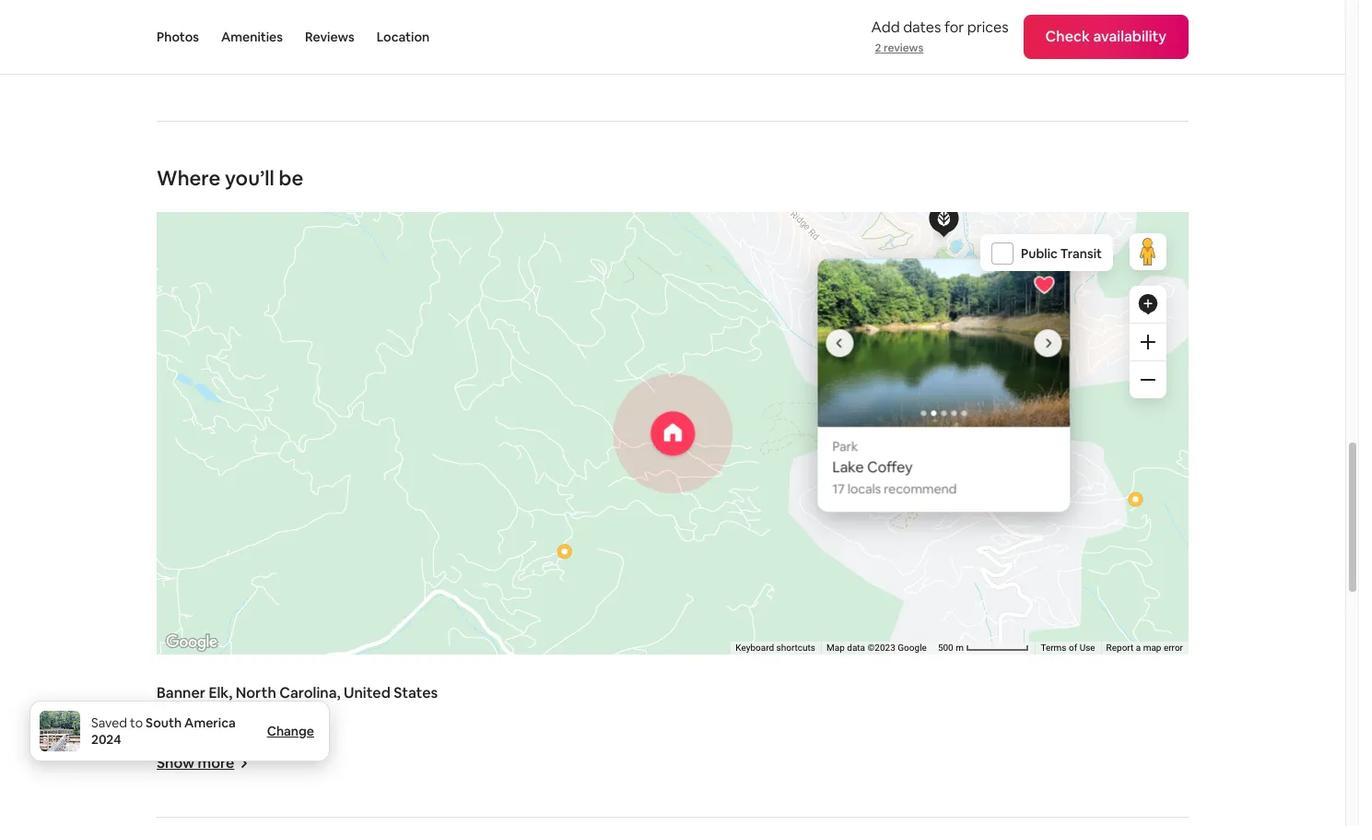 Task type: describe. For each thing, give the bounding box(es) containing it.
m
[[956, 642, 964, 652]]

shortcuts
[[777, 642, 816, 652]]

error
[[1164, 642, 1184, 652]]

show more button
[[157, 753, 249, 772]]

and for house
[[804, 55, 829, 74]]

i
[[946, 55, 950, 74]]

view,
[[221, 55, 255, 74]]

banner elk, north carolina, united states
[[157, 683, 438, 702]]

report
[[1107, 642, 1134, 652]]

show
[[157, 753, 195, 772]]

amenities button
[[221, 0, 283, 74]]

reviews
[[305, 29, 355, 45]]

for
[[945, 18, 965, 37]]

500 m
[[938, 642, 967, 652]]

recommend
[[884, 480, 957, 497]]

2024
[[91, 731, 121, 748]]

november 2022
[[205, 22, 300, 38]]

fantastic
[[157, 55, 218, 74]]

you'll
[[225, 165, 275, 190]]

check
[[1046, 27, 1091, 46]]

2 reviews button
[[875, 41, 924, 55]]

more
[[198, 753, 234, 772]]

keyboard shortcuts button
[[736, 641, 816, 654]]

saved to
[[91, 714, 143, 731]]

states
[[394, 683, 438, 702]]

park
[[833, 438, 859, 454]]

where
[[157, 165, 221, 190]]

,
[[940, 55, 943, 74]]

photos button
[[157, 0, 199, 74]]

availability
[[1094, 27, 1167, 46]]

back
[[999, 55, 1032, 74]]

amazing
[[259, 55, 316, 74]]

keyboard
[[736, 642, 774, 652]]

saved
[[91, 714, 127, 731]]

united
[[344, 683, 391, 702]]

dates
[[904, 18, 942, 37]]

eagles
[[157, 718, 200, 737]]

add a place to the map image
[[1138, 293, 1160, 315]]

google image
[[161, 630, 222, 654]]

view
[[905, 55, 936, 74]]

amenities
[[221, 29, 283, 45]]

2
[[875, 41, 882, 55]]

google
[[898, 642, 927, 652]]

nest
[[204, 718, 235, 737]]

prices
[[968, 18, 1009, 37]]

drag pegman onto the map to open street view image
[[1130, 233, 1167, 270]]

lake coffey group
[[566, 258, 1323, 512]]

america
[[184, 714, 236, 731]]

carolina,
[[279, 683, 341, 702]]

report a map error
[[1107, 642, 1184, 652]]

terms of use link
[[1041, 642, 1096, 652]]

to
[[130, 714, 143, 731]]

reviews button
[[305, 0, 355, 74]]

public transit
[[1021, 245, 1103, 261]]

change
[[267, 723, 314, 739]]

north
[[236, 683, 276, 702]]

google map
showing 6 points of interest. including 1 saved point of interest. region
[[81, 193, 1323, 665]]

report a map error link
[[1107, 642, 1184, 652]]

keyboard shortcuts
[[736, 642, 816, 652]]

will
[[953, 55, 974, 74]]

reviews
[[884, 41, 924, 55]]

check availability
[[1046, 27, 1167, 46]]

zoom out image
[[1141, 372, 1156, 387]]



Task type: locate. For each thing, give the bounding box(es) containing it.
change button
[[267, 723, 314, 739]]

and down location at top left
[[400, 55, 425, 74]]

the is great house and wonderful view , i will be back
[[680, 55, 1032, 74]]

and for community
[[400, 55, 425, 74]]

elk,
[[209, 683, 233, 702]]

the
[[680, 55, 703, 74]]

house
[[759, 55, 800, 74]]

1 horizontal spatial be
[[978, 55, 995, 74]]

be right will
[[978, 55, 995, 74]]

1 vertical spatial be
[[279, 165, 304, 190]]

community
[[319, 55, 396, 74]]

be right you'll on the left top
[[279, 165, 304, 190]]

list
[[149, 1, 1197, 113]]

0 vertical spatial be
[[978, 55, 995, 74]]

locals
[[848, 480, 882, 497]]

great
[[720, 55, 756, 74]]

image 1 image
[[566, 258, 818, 427]]

image 3 image
[[1071, 258, 1323, 427]]

500 m button
[[933, 641, 1036, 654]]

check availability button
[[1024, 15, 1189, 59]]

terms
[[1041, 642, 1067, 652]]

image 2 image
[[818, 258, 1071, 427], [818, 258, 1071, 427]]

zoom in image
[[1141, 334, 1156, 349]]

location button
[[377, 0, 430, 74]]

remove listing from a list image
[[1034, 274, 1056, 296]]

banner
[[157, 683, 206, 702]]

500
[[938, 642, 954, 652]]

terms of use
[[1041, 642, 1096, 652]]

map
[[827, 642, 845, 652]]

november
[[205, 22, 267, 38]]

be
[[978, 55, 995, 74], [279, 165, 304, 190]]

data
[[847, 642, 866, 652]]

0 horizontal spatial and
[[400, 55, 425, 74]]

17 locals recommend
[[833, 480, 957, 497]]

map
[[1144, 642, 1162, 652]]

is
[[706, 55, 717, 74]]

be inside list
[[978, 55, 995, 74]]

a
[[1136, 642, 1141, 652]]

use
[[1080, 642, 1096, 652]]

south america 2024
[[91, 714, 236, 748]]

where you'll be
[[157, 165, 304, 190]]

0 horizontal spatial be
[[279, 165, 304, 190]]

list containing fantastic view, amazing community and house.
[[149, 1, 1197, 113]]

2 and from the left
[[804, 55, 829, 74]]

public
[[1021, 245, 1058, 261]]

1 horizontal spatial and
[[804, 55, 829, 74]]

add
[[872, 18, 900, 37]]

show more
[[157, 753, 234, 772]]

zone
[[239, 718, 278, 737]]

location
[[377, 29, 430, 45]]

and right house at the right top of page
[[804, 55, 829, 74]]

of
[[1069, 642, 1078, 652]]

and
[[400, 55, 425, 74], [804, 55, 829, 74]]

add dates for prices 2 reviews
[[872, 18, 1009, 55]]

photos
[[157, 29, 199, 45]]

2022
[[270, 22, 300, 38]]

south
[[146, 714, 182, 731]]

1 and from the left
[[400, 55, 425, 74]]

fantastic view, amazing community and house.
[[157, 55, 473, 74]]

house.
[[428, 55, 473, 74]]

transit
[[1061, 245, 1103, 261]]

wonderful
[[832, 55, 902, 74]]

shuwen image
[[157, 1, 194, 38], [157, 1, 194, 38]]

eagles nest zone
[[157, 718, 278, 737]]

17
[[833, 480, 845, 497]]

©2023
[[868, 642, 896, 652]]

map data ©2023 google
[[827, 642, 927, 652]]

your stay location, map pin image
[[651, 411, 695, 455]]



Task type: vqa. For each thing, say whether or not it's contained in the screenshot.
the wonderful
yes



